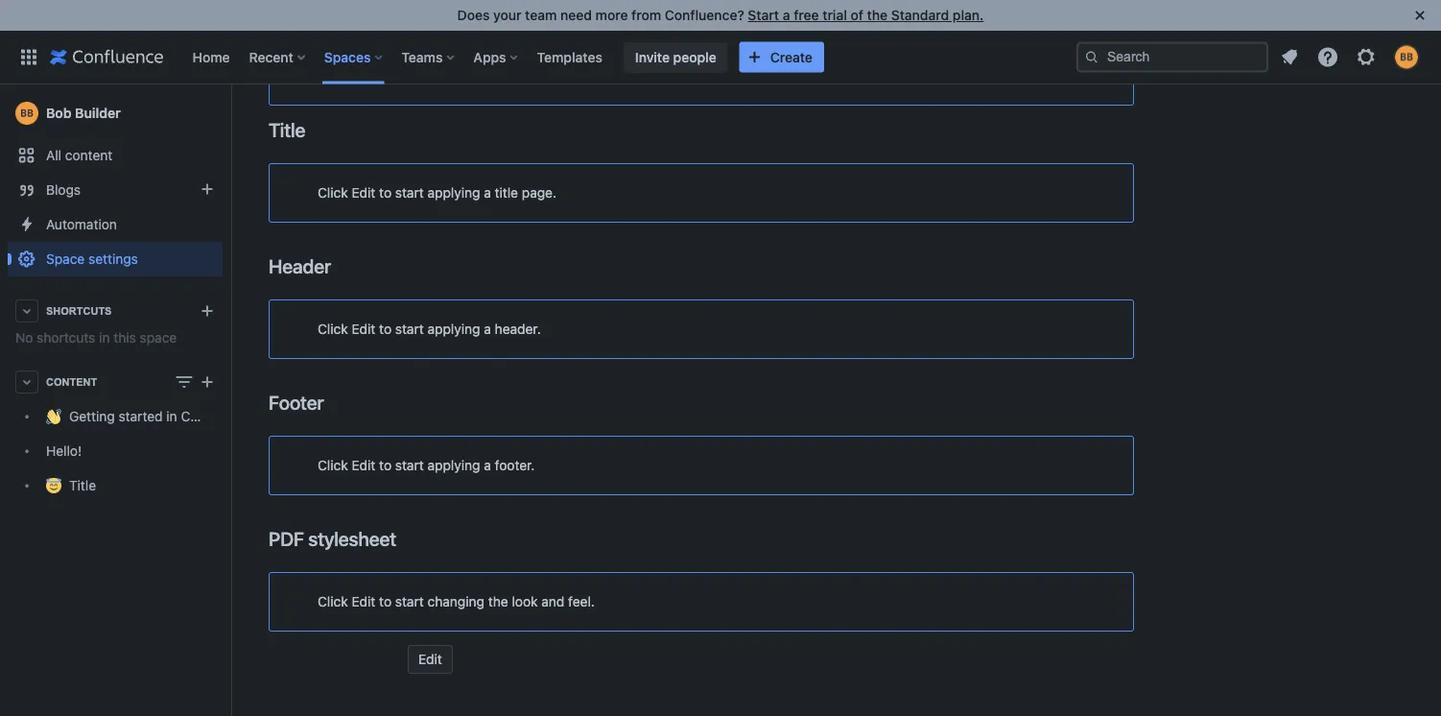 Task type: describe. For each thing, give the bounding box(es) containing it.
templates
[[537, 49, 603, 65]]

using
[[854, 49, 887, 64]]

teams
[[402, 49, 443, 65]]

content inside properties in the pdf stylesheet or html in the header/footer/title in space or site settings. if your content has these customizations or your admin has enabled ip allowlisting, confluence will export using an older version of the feature. watch our progress on
[[1004, 29, 1051, 45]]

shortcuts
[[37, 330, 95, 346]]

recent
[[249, 49, 294, 65]]

see
[[576, 68, 598, 84]]

footer
[[269, 391, 324, 413]]

updates.
[[642, 68, 697, 84]]

no
[[15, 330, 33, 346]]

in left this
[[99, 330, 110, 346]]

@page
[[872, 10, 913, 26]]

html
[[613, 29, 650, 45]]

shortcuts
[[46, 305, 112, 317]]

need
[[561, 7, 592, 23]]

export down the apps
[[462, 68, 502, 84]]

in inside tree
[[166, 408, 177, 424]]

all content link
[[8, 138, 223, 173]]

pdf stylesheet
[[269, 527, 396, 550]]

bob builder link
[[8, 94, 223, 132]]

start
[[748, 7, 779, 23]]

from
[[632, 7, 662, 23]]

2 @top- from the left
[[1073, 10, 1114, 26]]

@top-right, @top- left etc.
[[318, 10, 1114, 45]]

1 vertical spatial your
[[973, 29, 1000, 45]]

blogs link
[[8, 173, 223, 207]]

click for click edit to start applying a title page.
[[318, 185, 348, 201]]

stylesheet inside properties in the pdf stylesheet or html in the header/footer/title in space or site settings. if your content has these customizations or your admin has enabled ip allowlisting, confluence will export using an older version of the feature. watch our progress on
[[529, 29, 593, 45]]

teams button
[[396, 42, 462, 72]]

builder
[[75, 105, 121, 121]]

feature.
[[1033, 49, 1081, 64]]

spaces
[[324, 49, 371, 65]]

people
[[673, 49, 717, 65]]

applying for title
[[428, 185, 480, 201]]

these
[[318, 49, 352, 64]]

the left look
[[488, 594, 508, 610]]

edit for click edit to start applying a title page.
[[352, 185, 376, 201]]

automation link
[[8, 207, 223, 242]]

look
[[512, 594, 538, 610]]

changing
[[428, 594, 485, 610]]

title
[[495, 185, 518, 201]]

this
[[114, 330, 136, 346]]

customizations
[[356, 49, 449, 64]]

start for look
[[395, 594, 424, 610]]

space inside 'element'
[[140, 330, 177, 346]]

in down does
[[461, 29, 472, 45]]

etc.
[[358, 29, 391, 45]]

the up the apps
[[476, 29, 496, 45]]

confluence inside properties in the pdf stylesheet or html in the header/footer/title in space or site settings. if your content has these customizations or your admin has enabled ip allowlisting, confluence will export using an older version of the feature. watch our progress on
[[712, 49, 783, 64]]

confluence inside space 'element'
[[181, 408, 252, 424]]

header/footer/title
[[692, 29, 803, 45]]

watch
[[318, 68, 357, 84]]

1 horizontal spatial of
[[851, 7, 864, 23]]

bob
[[46, 105, 72, 121]]

of inside properties in the pdf stylesheet or html in the header/footer/title in space or site settings. if your content has these customizations or your admin has enabled ip allowlisting, confluence will export using an older version of the feature. watch our progress on
[[993, 49, 1006, 64]]

1 @top- from the left
[[976, 10, 1017, 26]]

ip
[[621, 49, 632, 64]]

edit inside the footer click edit to start applying a footer.
[[352, 458, 376, 473]]

future
[[602, 68, 639, 84]]

1 horizontal spatial has
[[1055, 29, 1077, 45]]

space settings
[[46, 251, 138, 267]]

a left not
[[783, 7, 790, 23]]

more
[[596, 7, 628, 23]]

getting started in confluence
[[69, 408, 252, 424]]

our
[[361, 68, 381, 84]]

older
[[909, 49, 941, 64]]

start for title
[[395, 185, 424, 201]]

invite people
[[635, 49, 717, 65]]

getting started in confluence link
[[8, 399, 252, 434]]

click for click edit to start changing the look and feel.
[[318, 594, 348, 610]]

the up invite people
[[668, 29, 688, 45]]

rendering
[[675, 9, 735, 25]]

to inside the footer click edit to start applying a footer.
[[379, 458, 392, 473]]

invite
[[635, 49, 670, 65]]

standard
[[891, 7, 949, 23]]

banner containing home
[[0, 30, 1442, 84]]

home link
[[187, 42, 236, 72]]

to for export features to see future updates.
[[560, 68, 572, 84]]

header.
[[495, 321, 541, 337]]

spaces button
[[318, 42, 390, 72]]

an
[[891, 49, 906, 64]]

space settings link
[[8, 242, 223, 276]]

but
[[738, 9, 759, 25]]

and
[[542, 594, 565, 610]]

help icon image
[[1317, 46, 1340, 69]]

0 vertical spatial your
[[493, 7, 522, 23]]

free
[[794, 7, 819, 23]]

2 horizontal spatial or
[[862, 29, 874, 45]]

home
[[192, 49, 230, 65]]

plan.
[[953, 7, 984, 23]]

version inside our newest version of the export feature improves export rendering but does not support @page tags with
[[392, 9, 437, 25]]

title link
[[8, 468, 223, 503]]

content
[[46, 376, 97, 388]]

search image
[[1085, 49, 1100, 65]]

team
[[525, 7, 557, 23]]

settings
[[88, 251, 138, 267]]

create
[[770, 49, 813, 65]]

footer click edit to start applying a footer.
[[269, 391, 535, 473]]

1 horizontal spatial or
[[596, 29, 609, 45]]

enabled
[[567, 49, 617, 64]]

tags
[[916, 9, 943, 25]]

newest
[[344, 9, 389, 25]]



Task type: locate. For each thing, give the bounding box(es) containing it.
hello! link
[[8, 434, 223, 468]]

0 vertical spatial title
[[269, 118, 305, 141]]

shortcuts button
[[8, 294, 223, 328]]

in
[[461, 29, 472, 45], [654, 29, 665, 45], [806, 29, 817, 45], [99, 330, 110, 346], [166, 408, 177, 424]]

progress
[[385, 68, 439, 84]]

if
[[961, 29, 969, 45]]

export up html
[[632, 9, 671, 25]]

settings.
[[904, 29, 957, 45]]

your
[[493, 7, 522, 23], [973, 29, 1000, 45], [470, 49, 497, 64]]

in right the started
[[166, 408, 177, 424]]

header
[[269, 255, 331, 277]]

hello!
[[46, 443, 82, 459]]

to for click edit to start changing the look and feel.
[[379, 594, 392, 610]]

the
[[867, 7, 888, 23], [457, 9, 477, 25], [476, 29, 496, 45], [668, 29, 688, 45], [1009, 49, 1029, 64], [488, 594, 508, 610]]

export features to see future updates.
[[462, 68, 697, 84]]

applying left title
[[428, 185, 480, 201]]

applying for header.
[[428, 321, 480, 337]]

confluence image
[[50, 46, 164, 69], [50, 46, 164, 69]]

space
[[46, 251, 85, 267]]

the inside our newest version of the export feature improves export rendering but does not support @page tags with
[[457, 9, 477, 25]]

export features to see future updates. link
[[462, 68, 697, 84]]

applying
[[428, 185, 480, 201], [428, 321, 480, 337], [428, 458, 480, 473]]

1 horizontal spatial confluence
[[712, 49, 783, 64]]

collapse sidebar image
[[209, 94, 251, 132]]

1 horizontal spatial pdf
[[500, 29, 525, 45]]

3 click from the top
[[318, 458, 348, 473]]

click edit to start applying a title page.
[[318, 185, 557, 201]]

0 horizontal spatial title
[[69, 477, 96, 493]]

bob builder
[[46, 105, 121, 121]]

export
[[480, 9, 520, 25], [632, 9, 671, 25], [810, 49, 850, 64], [462, 68, 502, 84]]

allowlisting,
[[636, 49, 708, 64]]

or up 'on'
[[453, 49, 466, 64]]

has
[[1055, 29, 1077, 45], [542, 49, 564, 64]]

has up features
[[542, 49, 564, 64]]

all content
[[46, 147, 113, 163]]

with
[[947, 9, 973, 25]]

title right collapse sidebar icon
[[269, 118, 305, 141]]

0 horizontal spatial stylesheet
[[308, 527, 396, 550]]

start a free trial of the standard plan. link
[[748, 7, 984, 23]]

content right 'all'
[[65, 147, 113, 163]]

0 horizontal spatial @top-
[[976, 10, 1017, 26]]

0 vertical spatial applying
[[428, 185, 480, 201]]

2 horizontal spatial of
[[993, 49, 1006, 64]]

1 vertical spatial applying
[[428, 321, 480, 337]]

1 horizontal spatial title
[[269, 118, 305, 141]]

1 horizontal spatial space
[[821, 29, 858, 45]]

start inside the footer click edit to start applying a footer.
[[395, 458, 424, 473]]

applying inside the footer click edit to start applying a footer.
[[428, 458, 480, 473]]

Search field
[[1077, 42, 1269, 72]]

0 vertical spatial has
[[1055, 29, 1077, 45]]

confluence down header/footer/title
[[712, 49, 783, 64]]

global element
[[12, 30, 1077, 84]]

a left footer.
[[484, 458, 491, 473]]

click up pdf stylesheet
[[318, 458, 348, 473]]

confluence down create content icon
[[181, 408, 252, 424]]

edit
[[352, 185, 376, 201], [352, 321, 376, 337], [352, 458, 376, 473], [352, 594, 376, 610]]

support
[[820, 9, 869, 25]]

create button
[[740, 42, 824, 72]]

click down header
[[318, 321, 348, 337]]

properties in the pdf stylesheet or html in the header/footer/title in space or site settings. if your content has these customizations or your admin has enabled ip allowlisting, confluence will export using an older version of the feature. watch our progress on
[[318, 29, 1081, 84]]

page.
[[522, 185, 557, 201]]

a inside the footer click edit to start applying a footer.
[[484, 458, 491, 473]]

confluence
[[712, 49, 783, 64], [181, 408, 252, 424]]

settings icon image
[[1355, 46, 1378, 69]]

0 horizontal spatial of
[[441, 9, 453, 25]]

4 start from the top
[[395, 594, 424, 610]]

invite people button
[[624, 42, 728, 72]]

@top- up search image
[[1073, 10, 1114, 26]]

of left does
[[441, 9, 453, 25]]

on
[[443, 68, 458, 84]]

click edit to start applying a header.
[[318, 321, 541, 337]]

the left feature.
[[1009, 49, 1029, 64]]

has up feature.
[[1055, 29, 1077, 45]]

or up using
[[862, 29, 874, 45]]

0 vertical spatial pdf
[[500, 29, 525, 45]]

your left admin on the top left of page
[[470, 49, 497, 64]]

pdf inside properties in the pdf stylesheet or html in the header/footer/title in space or site settings. if your content has these customizations or your admin has enabled ip allowlisting, confluence will export using an older version of the feature. watch our progress on
[[500, 29, 525, 45]]

your left team
[[493, 7, 522, 23]]

close image
[[1409, 4, 1432, 27]]

add shortcut image
[[196, 299, 219, 322]]

0 horizontal spatial content
[[65, 147, 113, 163]]

1 vertical spatial title
[[69, 477, 96, 493]]

right,
[[1017, 10, 1065, 26]]

started
[[119, 408, 163, 424]]

click inside the footer click edit to start applying a footer.
[[318, 458, 348, 473]]

improves
[[572, 9, 628, 25]]

0 horizontal spatial space
[[140, 330, 177, 346]]

our
[[318, 9, 341, 25]]

1 horizontal spatial stylesheet
[[529, 29, 593, 45]]

of left feature.
[[993, 49, 1006, 64]]

tree
[[8, 399, 252, 503]]

a left header.
[[484, 321, 491, 337]]

recent button
[[243, 42, 313, 72]]

version inside properties in the pdf stylesheet or html in the header/footer/title in space or site settings. if your content has these customizations or your admin has enabled ip allowlisting, confluence will export using an older version of the feature. watch our progress on
[[945, 49, 989, 64]]

will
[[786, 49, 806, 64]]

click for click edit to start applying a header.
[[318, 321, 348, 337]]

tree containing getting started in confluence
[[8, 399, 252, 503]]

export inside properties in the pdf stylesheet or html in the header/footer/title in space or site settings. if your content has these customizations or your admin has enabled ip allowlisting, confluence will export using an older version of the feature. watch our progress on
[[810, 49, 850, 64]]

@top- right with
[[976, 10, 1017, 26]]

export right the will
[[810, 49, 850, 64]]

3 edit from the top
[[352, 458, 376, 473]]

apps
[[474, 49, 506, 65]]

create a blog image
[[196, 178, 219, 201]]

1 horizontal spatial content
[[1004, 29, 1051, 45]]

applying left footer.
[[428, 458, 480, 473]]

2 start from the top
[[395, 321, 424, 337]]

1 vertical spatial space
[[140, 330, 177, 346]]

footer.
[[495, 458, 535, 473]]

title down hello!
[[69, 477, 96, 493]]

change view image
[[173, 370, 196, 394]]

title
[[269, 118, 305, 141], [69, 477, 96, 493]]

0 horizontal spatial confluence
[[181, 408, 252, 424]]

0 horizontal spatial pdf
[[269, 527, 304, 550]]

1 vertical spatial version
[[945, 49, 989, 64]]

1 vertical spatial content
[[65, 147, 113, 163]]

start for header.
[[395, 321, 424, 337]]

create content image
[[196, 370, 219, 394]]

1 vertical spatial confluence
[[181, 408, 252, 424]]

0 vertical spatial content
[[1004, 29, 1051, 45]]

2 edit from the top
[[352, 321, 376, 337]]

of inside our newest version of the export feature improves export rendering but does not support @page tags with
[[441, 9, 453, 25]]

click edit to start changing the look and feel.
[[318, 594, 595, 610]]

0 horizontal spatial or
[[453, 49, 466, 64]]

content inside space 'element'
[[65, 147, 113, 163]]

2 vertical spatial your
[[470, 49, 497, 64]]

all
[[46, 147, 61, 163]]

of right trial
[[851, 7, 864, 23]]

click up header
[[318, 185, 348, 201]]

2 vertical spatial applying
[[428, 458, 480, 473]]

left
[[318, 29, 350, 45]]

click down pdf stylesheet
[[318, 594, 348, 610]]

a left title
[[484, 185, 491, 201]]

0 vertical spatial version
[[392, 9, 437, 25]]

0 horizontal spatial has
[[542, 49, 564, 64]]

2 applying from the top
[[428, 321, 480, 337]]

getting
[[69, 408, 115, 424]]

4 click from the top
[[318, 594, 348, 610]]

trial
[[823, 7, 847, 23]]

space right this
[[140, 330, 177, 346]]

3 start from the top
[[395, 458, 424, 473]]

2 click from the top
[[318, 321, 348, 337]]

1 horizontal spatial version
[[945, 49, 989, 64]]

admin
[[501, 49, 538, 64]]

3 applying from the top
[[428, 458, 480, 473]]

or
[[596, 29, 609, 45], [862, 29, 874, 45], [453, 49, 466, 64]]

pdf
[[500, 29, 525, 45], [269, 527, 304, 550]]

4 edit from the top
[[352, 594, 376, 610]]

not
[[796, 9, 817, 25]]

feel.
[[568, 594, 595, 610]]

version down if
[[945, 49, 989, 64]]

1 vertical spatial has
[[542, 49, 564, 64]]

the up properties
[[457, 9, 477, 25]]

1 start from the top
[[395, 185, 424, 201]]

feature
[[524, 9, 568, 25]]

1 applying from the top
[[428, 185, 480, 201]]

applying left header.
[[428, 321, 480, 337]]

export up the apps popup button
[[480, 9, 520, 25]]

banner
[[0, 30, 1442, 84]]

1 vertical spatial stylesheet
[[308, 527, 396, 550]]

1 vertical spatial pdf
[[269, 527, 304, 550]]

content
[[1004, 29, 1051, 45], [65, 147, 113, 163]]

or down improves
[[596, 29, 609, 45]]

to for click edit to start applying a header.
[[379, 321, 392, 337]]

blogs
[[46, 182, 81, 198]]

0 vertical spatial space
[[821, 29, 858, 45]]

1 horizontal spatial @top-
[[1073, 10, 1114, 26]]

0 vertical spatial confluence
[[712, 49, 783, 64]]

the up site
[[867, 7, 888, 23]]

content button
[[8, 365, 223, 399]]

0 horizontal spatial version
[[392, 9, 437, 25]]

content down right,
[[1004, 29, 1051, 45]]

our newest version of the export feature improves export rendering but does not support @page tags with
[[318, 9, 976, 26]]

a
[[783, 7, 790, 23], [484, 185, 491, 201], [484, 321, 491, 337], [484, 458, 491, 473]]

properties
[[394, 29, 458, 45]]

1 edit from the top
[[352, 185, 376, 201]]

appswitcher icon image
[[17, 46, 40, 69]]

does your team need more from confluence? start a free trial of the standard plan.
[[457, 7, 984, 23]]

notification icon image
[[1278, 46, 1301, 69]]

version
[[392, 9, 437, 25], [945, 49, 989, 64]]

in down not
[[806, 29, 817, 45]]

in up invite
[[654, 29, 665, 45]]

space inside properties in the pdf stylesheet or html in the header/footer/title in space or site settings. if your content has these customizations or your admin has enabled ip allowlisting, confluence will export using an older version of the feature. watch our progress on
[[821, 29, 858, 45]]

1 click from the top
[[318, 185, 348, 201]]

edit for click edit to start changing the look and feel.
[[352, 594, 376, 610]]

features
[[506, 68, 556, 84]]

does
[[457, 7, 490, 23]]

space down support at right
[[821, 29, 858, 45]]

your right if
[[973, 29, 1000, 45]]

edit for click edit to start applying a header.
[[352, 321, 376, 337]]

None submit
[[408, 645, 453, 674]]

tree inside space 'element'
[[8, 399, 252, 503]]

to for click edit to start applying a title page.
[[379, 185, 392, 201]]

no shortcuts in this space
[[15, 330, 177, 346]]

title inside space 'element'
[[69, 477, 96, 493]]

confluence?
[[665, 7, 745, 23]]

version up properties
[[392, 9, 437, 25]]

templates link
[[531, 42, 608, 72]]

space element
[[0, 84, 252, 716]]

0 vertical spatial stylesheet
[[529, 29, 593, 45]]



Task type: vqa. For each thing, say whether or not it's contained in the screenshot.
Project
no



